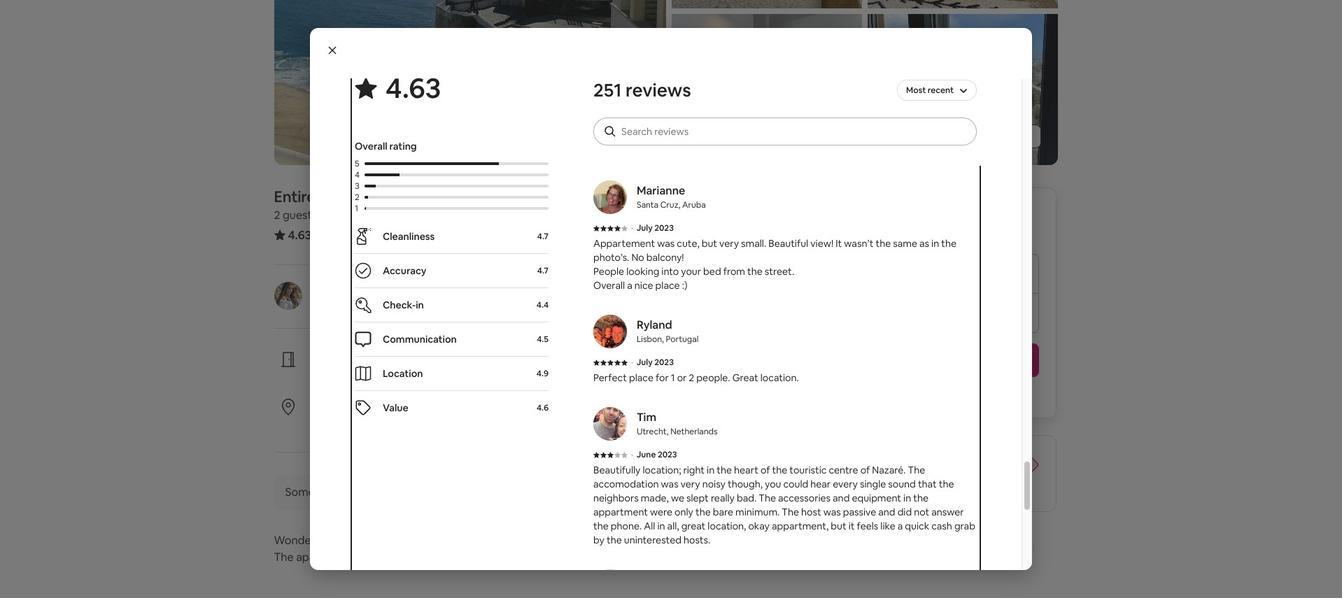 Task type: locate. For each thing, give the bounding box(es) containing it.
wasn't
[[844, 237, 874, 250]]

4.5
[[537, 334, 549, 345]]

but right cute,
[[702, 237, 717, 250]]

can
[[700, 145, 716, 157]]

· july 2023 up position.
[[631, 130, 674, 141]]

0 vertical spatial july
[[637, 130, 653, 141]]

in up yourself
[[377, 351, 386, 365]]

1 july from the top
[[637, 130, 653, 141]]

0 horizontal spatial bed
[[394, 208, 415, 223]]

0 vertical spatial great
[[732, 372, 758, 384]]

1 horizontal spatial 2
[[355, 192, 359, 203]]

0 vertical spatial · july 2023
[[631, 130, 674, 141]]

a left 'nice'
[[627, 279, 632, 292]]

bed
[[394, 208, 415, 223], [703, 265, 721, 278]]

recent inside great location 95% of recent guests gave the location a 5-star rating.
[[351, 416, 380, 429]]

0 horizontal spatial location
[[351, 398, 394, 413]]

nazaré,
[[409, 187, 463, 206]]

1 horizontal spatial great
[[732, 372, 758, 384]]

rating.
[[530, 416, 559, 429]]

great up the 95%
[[319, 398, 349, 413]]

your
[[884, 452, 907, 467]]

but
[[702, 237, 717, 250], [831, 520, 846, 532]]

listing
[[951, 529, 978, 542]]

but left the it
[[831, 520, 846, 532]]

frontline
[[401, 533, 445, 548]]

a down facing
[[389, 550, 395, 565]]

avg.
[[881, 466, 902, 481]]

and up like
[[878, 506, 895, 518]]

1 vertical spatial by
[[593, 534, 604, 546]]

1 horizontal spatial very
[[719, 237, 739, 250]]

the up noisy on the bottom right of the page
[[717, 464, 732, 477]]

4.63 dialog
[[310, 28, 1032, 598]]

ryland lisbon, portugal
[[637, 318, 699, 345]]

:)
[[682, 279, 687, 292]]

great right people.
[[732, 372, 758, 384]]

2 4.7 from the top
[[537, 265, 549, 276]]

july for francesco
[[637, 130, 653, 141]]

the right see
[[736, 145, 752, 157]]

be
[[916, 388, 927, 401]]

1 4.7 from the top
[[537, 231, 549, 242]]

and inside wonderful ocean-facing frontline apartment. the apartment enjoys a unique view of the sea and nazareth.
[[514, 550, 534, 565]]

1 horizontal spatial recent
[[928, 85, 954, 96]]

2 down entire
[[274, 208, 280, 223]]

place down the into
[[655, 279, 680, 292]]

dates
[[910, 452, 939, 467]]

1 horizontal spatial guests
[[382, 416, 412, 429]]

by
[[360, 281, 373, 296], [593, 534, 604, 546]]

entire rental unit in nazaré, portugal
[[274, 187, 527, 206]]

in left with
[[388, 369, 396, 381]]

this
[[931, 529, 948, 542]]

0 vertical spatial and
[[833, 492, 850, 504]]

great inside 4.63 dialog
[[732, 372, 758, 384]]

right
[[683, 464, 705, 477]]

2 vertical spatial july
[[637, 357, 653, 368]]

reviews up lissone,
[[626, 78, 691, 102]]

0 horizontal spatial reviews
[[340, 227, 380, 242]]

0 vertical spatial 4.7
[[537, 231, 549, 242]]

overall down people
[[593, 279, 625, 292]]

entire
[[274, 187, 315, 206]]

1 vertical spatial place
[[629, 372, 653, 384]]

bath
[[430, 208, 453, 223]]

overall up the 5
[[355, 140, 387, 153]]

0 vertical spatial place
[[655, 279, 680, 292]]

did
[[897, 506, 912, 518]]

of right rate
[[965, 466, 976, 481]]

location left 5-
[[456, 416, 492, 429]]

from
[[784, 145, 806, 157], [723, 265, 745, 278]]

your dates are $75 aud less than the avg. nightly rate of the last 60 days.
[[814, 452, 1005, 495]]

guests down entire
[[283, 208, 317, 223]]

0 vertical spatial 251
[[593, 78, 622, 102]]

accomodation
[[593, 478, 659, 491]]

1 bedroom · 1 bed · 1 bath
[[325, 208, 453, 223]]

the down you
[[759, 492, 776, 504]]

been
[[359, 485, 385, 500]]

a right like
[[898, 520, 903, 532]]

2023 for tim
[[658, 449, 677, 460]]

july for ryland
[[637, 357, 653, 368]]

lissone,
[[637, 107, 667, 118]]

1 vertical spatial guests
[[382, 416, 412, 429]]

1 horizontal spatial 4.63
[[386, 70, 441, 106]]

of inside your dates are $75 aud less than the avg. nightly rate of the last 60 days.
[[965, 466, 976, 481]]

total before taxes
[[814, 225, 895, 237]]

0 horizontal spatial great
[[319, 398, 349, 413]]

1 vertical spatial great
[[319, 398, 349, 413]]

july down lisbon, on the bottom of page
[[637, 357, 653, 368]]

1 vertical spatial reviews
[[340, 227, 380, 242]]

1 horizontal spatial reviews
[[626, 78, 691, 102]]

july up h
[[637, 130, 653, 141]]

1 vertical spatial 4.7
[[537, 265, 549, 276]]

0 horizontal spatial and
[[514, 550, 534, 565]]

251 reviews link
[[320, 227, 380, 242]]

2 right the or
[[689, 372, 694, 384]]

lovely studio/apartment in sítio da nazaré 2 image 1 image
[[274, 0, 666, 165]]

2023 up position.
[[654, 130, 674, 141]]

taxes
[[871, 225, 895, 237]]

2 up bedroom at the top left of page
[[355, 192, 359, 203]]

1 horizontal spatial 251 reviews
[[593, 78, 691, 102]]

4.63
[[386, 70, 441, 106], [288, 227, 312, 243]]

wonderful
[[274, 533, 329, 548]]

0 vertical spatial recent
[[928, 85, 954, 96]]

251 left francesco
[[593, 78, 622, 102]]

in right as
[[931, 237, 939, 250]]

reviews
[[626, 78, 691, 102], [340, 227, 380, 242]]

the inside self check-in check yourself in with the lockbox.
[[420, 369, 435, 381]]

very left small.
[[719, 237, 739, 250]]

okay
[[748, 520, 770, 532]]

0 horizontal spatial by
[[360, 281, 373, 296]]

lovely studio/apartment in sítio da nazaré 2 image 3 image
[[671, 14, 862, 165]]

the right gave
[[438, 416, 454, 429]]

1 vertical spatial but
[[831, 520, 846, 532]]

0 horizontal spatial overall
[[355, 140, 387, 153]]

you left can
[[681, 145, 698, 157]]

place
[[655, 279, 680, 292], [629, 372, 653, 384]]

1 horizontal spatial 251
[[593, 78, 622, 102]]

most recent button
[[897, 78, 977, 102]]

with
[[398, 369, 417, 381]]

0 vertical spatial reviews
[[626, 78, 691, 102]]

1 vertical spatial from
[[723, 265, 745, 278]]

1 horizontal spatial portugal
[[666, 334, 699, 345]]

0 vertical spatial 251 reviews
[[593, 78, 691, 102]]

cash
[[931, 520, 952, 532]]

every
[[833, 478, 858, 491]]

single
[[860, 478, 886, 491]]

in right all
[[657, 520, 665, 532]]

2023 up for
[[654, 357, 674, 368]]

like
[[880, 520, 895, 532]]

ryland image
[[593, 315, 627, 348], [593, 315, 627, 348]]

place left for
[[629, 372, 653, 384]]

recent right the 95%
[[351, 416, 380, 429]]

portugal down ryland
[[666, 334, 699, 345]]

july down the santa
[[637, 223, 653, 234]]

0 horizontal spatial very
[[681, 478, 700, 491]]

of
[[339, 416, 348, 429], [761, 464, 770, 477], [860, 464, 870, 477], [965, 466, 976, 481], [461, 550, 472, 565]]

the down search reviews, press 'enter' to search text field
[[808, 145, 823, 157]]

0 horizontal spatial you
[[681, 145, 698, 157]]

you
[[765, 478, 781, 491]]

the down wonderful
[[274, 550, 294, 565]]

cute,
[[677, 237, 699, 250]]

0 vertical spatial but
[[702, 237, 717, 250]]

a left 5-
[[494, 416, 499, 429]]

1 horizontal spatial by
[[593, 534, 604, 546]]

0 vertical spatial 4.63
[[386, 70, 441, 106]]

and right sea
[[514, 550, 534, 565]]

1 vertical spatial bed
[[703, 265, 721, 278]]

251 reviews up lissone,
[[593, 78, 691, 102]]

1 vertical spatial · july 2023
[[631, 223, 674, 234]]

3 july from the top
[[637, 357, 653, 368]]

0 vertical spatial you
[[681, 145, 698, 157]]

bed right your
[[703, 265, 721, 278]]

the down 'apartment.'
[[475, 550, 492, 565]]

was down location;
[[661, 478, 678, 491]]

from down small.
[[723, 265, 745, 278]]

great location 95% of recent guests gave the location a 5-star rating.
[[319, 398, 559, 429]]

you left won't
[[869, 388, 886, 401]]

santa
[[637, 199, 658, 211]]

view
[[435, 550, 459, 565]]

4.63 down '2 guests' at the top left
[[288, 227, 312, 243]]

it
[[836, 237, 842, 250]]

1 vertical spatial july
[[637, 223, 653, 234]]

portugal right nazaré,
[[466, 187, 527, 206]]

rental
[[319, 187, 360, 206]]

2023 down cruz,
[[654, 223, 674, 234]]

251 down bedroom at the top left of page
[[320, 227, 337, 242]]

12/22/2023
[[935, 272, 987, 285]]

touristic
[[789, 464, 827, 477]]

of right the 95%
[[339, 416, 348, 429]]

0 horizontal spatial guests
[[283, 208, 317, 223]]

2023 for marianne
[[654, 223, 674, 234]]

the inside great location 95% of recent guests gave the location a 5-star rating.
[[438, 416, 454, 429]]

1 vertical spatial portugal
[[666, 334, 699, 345]]

recent right most
[[928, 85, 954, 96]]

location down yourself
[[351, 398, 394, 413]]

2 horizontal spatial 2
[[689, 372, 694, 384]]

host profile picture image
[[274, 282, 302, 310]]

very inside beautifully location; right in the heart of the touristic centre of nazaré. the accomodation was very noisy though, you could hear every single sound that the neighbors made, we slept really bad. the accessories and equipment in the appartment were only the bare minimum. the host was passive and did not answer the phone. all in all, great location, okay appartment, but it feels like a quick cash grab by the uninterested hosts.
[[681, 478, 700, 491]]

by up hosting
[[360, 281, 373, 296]]

are
[[941, 452, 957, 467]]

unique
[[398, 550, 433, 565]]

very down right
[[681, 478, 700, 491]]

cleanliness
[[383, 230, 435, 243]]

of down 'apartment.'
[[461, 550, 472, 565]]

5
[[355, 158, 359, 169]]

4.7 for accuracy
[[537, 265, 549, 276]]

hosting
[[353, 299, 387, 311]]

of up single
[[860, 464, 870, 477]]

0 vertical spatial was
[[657, 237, 675, 250]]

1 horizontal spatial overall
[[593, 279, 625, 292]]

1 left bath
[[422, 208, 427, 223]]

the down slept
[[695, 506, 711, 518]]

overall
[[355, 140, 387, 153], [593, 279, 625, 292]]

marianne
[[637, 183, 685, 198]]

0 vertical spatial very
[[719, 237, 739, 250]]

· july 2023 up for
[[631, 357, 674, 368]]

the right rate
[[979, 466, 996, 481]]

1 vertical spatial very
[[681, 478, 700, 491]]

1 horizontal spatial bed
[[703, 265, 721, 278]]

4.63 up the 'rating'
[[386, 70, 441, 106]]

1 · july 2023 from the top
[[631, 130, 674, 141]]

4.7
[[537, 231, 549, 242], [537, 265, 549, 276]]

very
[[719, 237, 739, 250], [681, 478, 700, 491]]

0 horizontal spatial place
[[629, 372, 653, 384]]

was up balcony!
[[657, 237, 675, 250]]

0 horizontal spatial 2
[[274, 208, 280, 223]]

small.
[[741, 237, 766, 250]]

by inside beautifully location; right in the heart of the touristic centre of nazaré. the accomodation was very noisy though, you could hear every single sound that the neighbors made, we slept really bad. the accessories and equipment in the appartment were only the bare minimum. the host was passive and did not answer the phone. all in all, great location, okay appartment, but it feels like a quick cash grab by the uninterested hosts.
[[593, 534, 604, 546]]

people
[[593, 265, 624, 278]]

1 horizontal spatial from
[[784, 145, 806, 157]]

1 vertical spatial you
[[869, 388, 886, 401]]

bed down entire rental unit in nazaré, portugal
[[394, 208, 415, 223]]

0 horizontal spatial from
[[723, 265, 745, 278]]

the up you
[[772, 464, 787, 477]]

2 july from the top
[[637, 223, 653, 234]]

·
[[631, 130, 633, 141], [382, 208, 385, 223], [417, 208, 420, 223], [631, 223, 633, 234], [631, 357, 633, 368], [631, 449, 633, 460]]

in up communication at the bottom left of the page
[[416, 299, 424, 311]]

guests down value
[[382, 416, 412, 429]]

2023 up location;
[[658, 449, 677, 460]]

1 vertical spatial overall
[[593, 279, 625, 292]]

hosts.
[[684, 534, 710, 546]]

were
[[650, 506, 672, 518]]

0 vertical spatial portugal
[[466, 187, 527, 206]]

overall rating
[[355, 140, 417, 153]]

1 vertical spatial and
[[878, 506, 895, 518]]

rating
[[389, 140, 417, 153]]

francesco image
[[593, 88, 627, 122]]

2023
[[654, 130, 674, 141], [654, 223, 674, 234], [654, 357, 674, 368], [658, 449, 677, 460]]

of inside wonderful ocean-facing frontline apartment. the apartment enjoys a unique view of the sea and nazareth.
[[461, 550, 472, 565]]

lower price.
[[814, 452, 878, 467]]

1 horizontal spatial location
[[456, 416, 492, 429]]

0 vertical spatial 2
[[355, 192, 359, 203]]

the right with
[[420, 369, 435, 381]]

1 down "rental"
[[325, 208, 329, 223]]

2 · july 2023 from the top
[[631, 223, 674, 234]]

the left avg.
[[861, 466, 879, 481]]

sea
[[494, 550, 512, 565]]

95%
[[319, 416, 337, 429]]

by down appartment
[[593, 534, 604, 546]]

2 vertical spatial and
[[514, 550, 534, 565]]

251 reviews inside 4.63 dialog
[[593, 78, 691, 102]]

0 horizontal spatial but
[[702, 237, 717, 250]]

reviews down bedroom at the top left of page
[[340, 227, 380, 242]]

beautifully
[[593, 464, 641, 477]]

neighbors
[[593, 492, 639, 504]]

1 vertical spatial 251 reviews
[[320, 227, 380, 242]]

has
[[339, 485, 357, 500]]

from down search reviews, press 'enter' to search text field
[[784, 145, 806, 157]]

great
[[681, 520, 706, 532]]

0 vertical spatial by
[[360, 281, 373, 296]]

utrecht,
[[637, 426, 669, 437]]

1 vertical spatial recent
[[351, 416, 380, 429]]

1 vertical spatial 4.63
[[288, 227, 312, 243]]

was inside appartement was cute, but very small. beautiful view! it wasn't the same as in the photo's. no balcony! people looking into your bed from the street. overall a nice place :)
[[657, 237, 675, 250]]

appartment
[[593, 506, 648, 518]]

great inside great location 95% of recent guests gave the location a 5-star rating.
[[319, 398, 349, 413]]

3 · july 2023 from the top
[[631, 357, 674, 368]]

bad.
[[737, 492, 757, 504]]

and down every
[[833, 492, 850, 504]]

by inside hosted by daniela 6 years hosting
[[360, 281, 373, 296]]

in up 1 bedroom · 1 bed · 1 bath in the left top of the page
[[394, 187, 406, 206]]

1 horizontal spatial place
[[655, 279, 680, 292]]

· july 2023 down the santa
[[631, 223, 674, 234]]

1 horizontal spatial but
[[831, 520, 846, 532]]

251 reviews down bedroom at the top left of page
[[320, 227, 380, 242]]

the left same
[[876, 237, 891, 250]]

1 vertical spatial 2
[[274, 208, 280, 223]]

0 horizontal spatial recent
[[351, 416, 380, 429]]

2
[[355, 192, 359, 203], [274, 208, 280, 223], [689, 372, 694, 384]]

2 vertical spatial · july 2023
[[631, 357, 674, 368]]

was right host
[[823, 506, 841, 518]]

0 horizontal spatial 251
[[320, 227, 337, 242]]

of inside great location 95% of recent guests gave the location a 5-star rating.
[[339, 416, 348, 429]]

position.
[[641, 145, 679, 157]]



Task type: describe. For each thing, give the bounding box(es) containing it.
the up the that
[[908, 464, 925, 477]]

the down 'phone.'
[[607, 534, 622, 546]]

bed.
[[842, 145, 863, 157]]

· july 2023 for francesco
[[631, 130, 674, 141]]

2023 for francesco
[[654, 130, 674, 141]]

francesco image
[[593, 88, 627, 122]]

lovely studio/apartment in sítio da nazaré 2 image 4 image
[[867, 0, 1058, 8]]

report this listing button
[[875, 529, 978, 542]]

looking
[[626, 265, 659, 278]]

1 down 3
[[355, 203, 358, 214]]

appartement was cute, but very small. beautiful view! it wasn't the same as in the photo's. no balcony! people looking into your bed from the street. overall a nice place :)
[[593, 237, 957, 292]]

years
[[327, 299, 351, 311]]

you inside 4.63 dialog
[[681, 145, 698, 157]]

the inside wonderful ocean-facing frontline apartment. the apartment enjoys a unique view of the sea and nazareth.
[[475, 550, 492, 565]]

in up did
[[903, 492, 911, 504]]

show all photos
[[958, 130, 1030, 143]]

marianne santa cruz, aruba
[[637, 183, 706, 211]]

francesco lissone, italy
[[637, 91, 691, 118]]

very inside appartement was cute, but very small. beautiful view! it wasn't the same as in the photo's. no balcony! people looking into your bed from the street. overall a nice place :)
[[719, 237, 739, 250]]

lovely studio/apartment in sítio da nazaré 2 image 5 image
[[867, 14, 1058, 165]]

· for ryland
[[631, 357, 633, 368]]

perfect place for 1 or 2 people. great location.
[[593, 372, 799, 384]]

aruba
[[682, 199, 706, 211]]

no
[[631, 251, 644, 264]]

· june 2023
[[631, 449, 677, 460]]

· for tim
[[631, 449, 633, 460]]

report
[[897, 529, 929, 542]]

most
[[906, 85, 926, 96]]

1 vertical spatial was
[[661, 478, 678, 491]]

marianne image
[[593, 181, 627, 214]]

sound
[[888, 478, 916, 491]]

check
[[319, 369, 348, 381]]

answer
[[931, 506, 964, 518]]

people.
[[696, 372, 730, 384]]

guests inside great location 95% of recent guests gave the location a 5-star rating.
[[382, 416, 412, 429]]

less
[[814, 466, 833, 481]]

2023 for ryland
[[654, 357, 674, 368]]

report this listing
[[897, 529, 978, 542]]

netherlands
[[670, 426, 718, 437]]

perfect
[[593, 372, 627, 384]]

really
[[711, 492, 735, 504]]

minimum.
[[735, 506, 780, 518]]

1 left the or
[[671, 372, 675, 384]]

some info has been automatically translated.
[[285, 485, 515, 500]]

tim image
[[593, 407, 627, 441]]

tim image
[[593, 407, 627, 441]]

1 down entire rental unit in nazaré, portugal
[[387, 208, 392, 223]]

only
[[675, 506, 693, 518]]

0 vertical spatial location
[[351, 398, 394, 413]]

lisbon,
[[637, 334, 664, 345]]

Search reviews, Press 'Enter' to search text field
[[621, 125, 963, 139]]

portugal inside ryland lisbon, portugal
[[666, 334, 699, 345]]

all
[[644, 520, 655, 532]]

the down appartment
[[593, 520, 609, 532]]

0 vertical spatial overall
[[355, 140, 387, 153]]

location
[[383, 367, 423, 380]]

automatically
[[388, 485, 457, 500]]

· july 2023 for marianne
[[631, 223, 674, 234]]

yet
[[969, 388, 984, 401]]

1 vertical spatial 251
[[320, 227, 337, 242]]

but inside appartement was cute, but very small. beautiful view! it wasn't the same as in the photo's. no balcony! people looking into your bed from the street. overall a nice place :)
[[702, 237, 717, 250]]

0 vertical spatial bed
[[394, 208, 415, 223]]

a inside beautifully location; right in the heart of the touristic centre of nazaré. the accomodation was very noisy though, you could hear every single sound that the neighbors made, we slept really bad. the accessories and equipment in the appartment were only the bare minimum. the host was passive and did not answer the phone. all in all, great location, okay appartment, but it feels like a quick cash grab by the uninterested hosts.
[[898, 520, 903, 532]]

marianne image
[[593, 181, 627, 214]]

nazareth.
[[536, 550, 586, 565]]

in up noisy on the bottom right of the page
[[707, 464, 715, 477]]

0 vertical spatial guests
[[283, 208, 317, 223]]

the left street.
[[747, 265, 763, 278]]

reviews inside 4.63 dialog
[[626, 78, 691, 102]]

the right as
[[941, 237, 957, 250]]

or
[[677, 372, 687, 384]]

overall inside appartement was cute, but very small. beautiful view! it wasn't the same as in the photo's. no balcony! people looking into your bed from the street. overall a nice place :)
[[593, 279, 625, 292]]

4.63 inside dialog
[[386, 70, 441, 106]]

2 horizontal spatial and
[[878, 506, 895, 518]]

recent inside dropdown button
[[928, 85, 954, 96]]

the left bed.
[[825, 145, 840, 157]]

the up "not" at the bottom right of the page
[[913, 492, 929, 504]]

2 for 2
[[355, 192, 359, 203]]

lockbox.
[[437, 369, 475, 381]]

francesco
[[637, 91, 691, 106]]

quick
[[905, 520, 929, 532]]

2 for 2 guests
[[274, 208, 280, 223]]

1 horizontal spatial you
[[869, 388, 886, 401]]

2 vertical spatial 2
[[689, 372, 694, 384]]

most recent
[[906, 85, 954, 96]]

4.7 for cleanliness
[[537, 231, 549, 242]]

enjoys
[[354, 550, 387, 565]]

translated.
[[460, 485, 515, 500]]

a inside appartement was cute, but very small. beautiful view! it wasn't the same as in the photo's. no balcony! people looking into your bed from the street. overall a nice place :)
[[627, 279, 632, 292]]

you won't be charged yet
[[869, 388, 984, 401]]

1 horizontal spatial and
[[833, 492, 850, 504]]

equipment
[[852, 492, 901, 504]]

2 vertical spatial was
[[823, 506, 841, 518]]

unit
[[363, 187, 391, 206]]

days.
[[850, 480, 877, 495]]

60
[[835, 480, 848, 495]]

0 horizontal spatial 4.63
[[288, 227, 312, 243]]

ryland
[[637, 318, 672, 332]]

street.
[[765, 265, 794, 278]]

hosted by daniela 6 years hosting
[[319, 281, 414, 311]]

location;
[[643, 464, 681, 477]]

uninterested
[[624, 534, 681, 546]]

4
[[355, 169, 360, 181]]

noisy
[[702, 478, 726, 491]]

0 vertical spatial from
[[784, 145, 806, 157]]

show
[[958, 130, 983, 143]]

· for marianne
[[631, 223, 633, 234]]

balcony!
[[646, 251, 684, 264]]

it
[[849, 520, 855, 532]]

251 inside 4.63 dialog
[[593, 78, 622, 102]]

we
[[671, 492, 684, 504]]

0 horizontal spatial 251 reviews
[[320, 227, 380, 242]]

1 vertical spatial location
[[456, 416, 492, 429]]

self
[[319, 351, 339, 365]]

though,
[[728, 478, 763, 491]]

the right the that
[[939, 478, 954, 491]]

but inside beautifully location; right in the heart of the touristic centre of nazaré. the accomodation was very noisy though, you could hear every single sound that the neighbors made, we slept really bad. the accessories and equipment in the appartment were only the bare minimum. the host was passive and did not answer the phone. all in all, great location, okay appartment, but it feels like a quick cash grab by the uninterested hosts.
[[831, 520, 846, 532]]

communication
[[383, 333, 457, 346]]

photo's.
[[593, 251, 629, 264]]

charged
[[930, 388, 967, 401]]

passive
[[843, 506, 876, 518]]

h
[[633, 145, 638, 157]]

of up you
[[761, 464, 770, 477]]

0 horizontal spatial portugal
[[466, 187, 527, 206]]

the up appartment,
[[782, 506, 799, 518]]

bare
[[713, 506, 733, 518]]

info
[[317, 485, 337, 500]]

hear
[[810, 478, 831, 491]]

same
[[893, 237, 917, 250]]

check-in
[[383, 299, 424, 311]]

as
[[919, 237, 929, 250]]

bed inside appartement was cute, but very small. beautiful view! it wasn't the same as in the photo's. no balcony! people looking into your bed from the street. overall a nice place :)
[[703, 265, 721, 278]]

from inside appartement was cute, but very small. beautiful view! it wasn't the same as in the photo's. no balcony! people looking into your bed from the street. overall a nice place :)
[[723, 265, 745, 278]]

4.6
[[537, 402, 549, 414]]

in inside appartement was cute, but very small. beautiful view! it wasn't the same as in the photo's. no balcony! people looking into your bed from the street. overall a nice place :)
[[931, 237, 939, 250]]

july for marianne
[[637, 223, 653, 234]]

value
[[383, 402, 408, 414]]

the inside wonderful ocean-facing frontline apartment. the apartment enjoys a unique view of the sea and nazareth.
[[274, 550, 294, 565]]

accessories
[[778, 492, 831, 504]]

nazaré.
[[872, 464, 906, 477]]

lovely studio/apartment in sítio da nazaré 2 image 2 image
[[671, 0, 862, 8]]

price.
[[849, 452, 878, 467]]

a inside wonderful ocean-facing frontline apartment. the apartment enjoys a unique view of the sea and nazareth.
[[389, 550, 395, 565]]

a inside great location 95% of recent guests gave the location a 5-star rating.
[[494, 416, 499, 429]]

· july 2023 for ryland
[[631, 357, 674, 368]]

location.
[[760, 372, 799, 384]]

wonderful ocean-facing frontline apartment. the apartment enjoys a unique view of the sea and nazareth.
[[274, 533, 586, 565]]

· for francesco
[[631, 130, 633, 141]]

host
[[801, 506, 821, 518]]

that
[[918, 478, 937, 491]]

place inside appartement was cute, but very small. beautiful view! it wasn't the same as in the photo's. no balcony! people looking into your bed from the street. overall a nice place :)
[[655, 279, 680, 292]]



Task type: vqa. For each thing, say whether or not it's contained in the screenshot.


